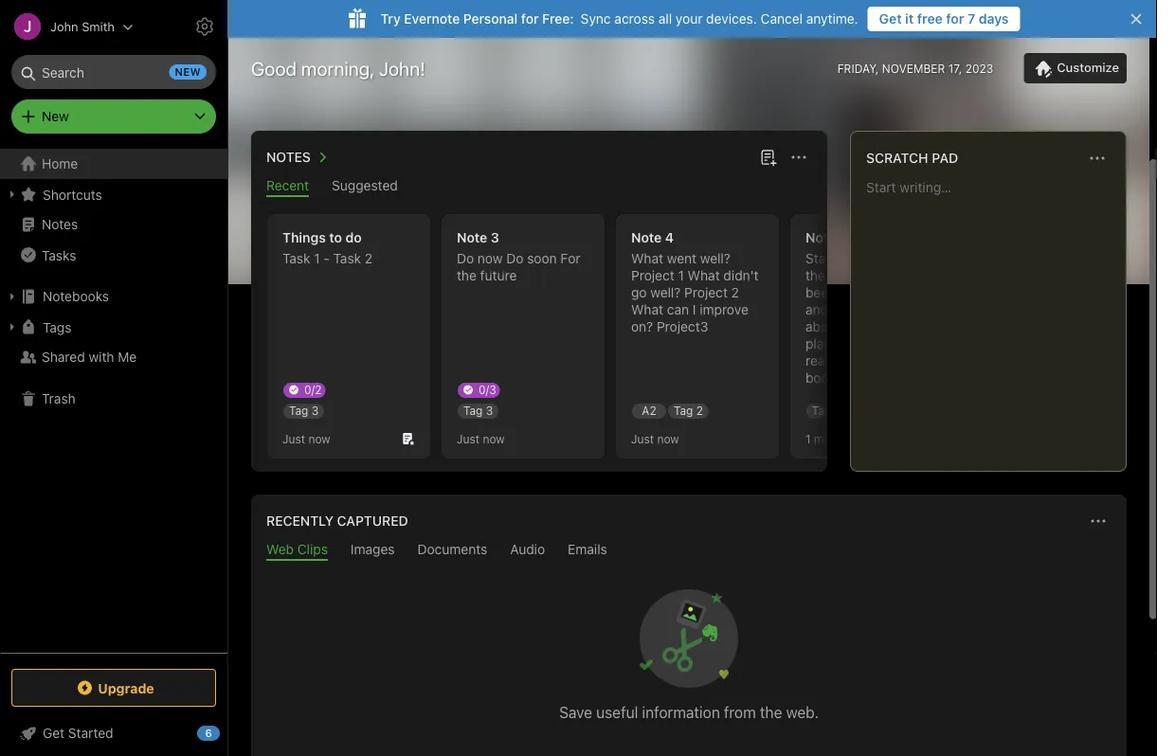 Task type: locate. For each thing, give the bounding box(es) containing it.
2 horizontal spatial the
[[806, 268, 826, 284]]

tag down 0/3
[[464, 404, 483, 418]]

3 down 0/3
[[486, 404, 493, 418]]

finish)
[[871, 251, 909, 266]]

do left soon
[[457, 251, 474, 266]]

3 note from the left
[[806, 230, 837, 246]]

images
[[351, 542, 395, 558]]

all
[[659, 11, 672, 27], [912, 251, 926, 266], [880, 319, 893, 335]]

get inside get it free for 7 days button
[[880, 11, 902, 27]]

for left free:
[[521, 11, 539, 27]]

1 vertical spatial notes
[[42, 217, 78, 232]]

-
[[324, 251, 330, 266]]

note 5 start (and finish) all the books you've been wanting to read and keep your ideas about them all in one place. tip: if you're reading a physical book, take pictu...
[[806, 230, 935, 386]]

the inside note 3 do now do soon for the future
[[457, 268, 477, 284]]

books
[[829, 268, 866, 284]]

just now down a2
[[632, 432, 679, 446]]

just now down 0/3
[[457, 432, 505, 446]]

get for get it free for 7 days
[[880, 11, 902, 27]]

web
[[266, 542, 294, 558]]

the right from at the bottom right of the page
[[760, 704, 783, 722]]

3 down 0/2
[[312, 404, 319, 418]]

get for get started
[[43, 726, 65, 741]]

Search text field
[[25, 55, 203, 89]]

2 inside things to do task 1 - task 2
[[365, 251, 373, 266]]

1 horizontal spatial do
[[507, 251, 524, 266]]

More actions field
[[786, 144, 813, 171], [1085, 145, 1111, 172], [1086, 508, 1112, 535]]

7
[[968, 11, 976, 27]]

notes inside button
[[266, 149, 311, 165]]

shortcuts
[[43, 187, 102, 202]]

emails
[[568, 542, 608, 558]]

1 horizontal spatial your
[[866, 302, 893, 318]]

1 left min
[[806, 432, 811, 446]]

well? up 'can'
[[651, 285, 681, 301]]

0 horizontal spatial 1
[[314, 251, 320, 266]]

2 down didn't
[[732, 285, 740, 301]]

3 for note 3 do now do soon for the future
[[486, 404, 493, 418]]

just down 0/3
[[457, 432, 480, 446]]

do up future
[[507, 251, 524, 266]]

trash
[[42, 391, 76, 407]]

tab list containing web clips
[[255, 542, 1124, 561]]

2 vertical spatial all
[[880, 319, 893, 335]]

to
[[329, 230, 342, 246], [892, 285, 904, 301]]

more actions image for recently captured
[[1088, 510, 1110, 533]]

emails tab
[[568, 542, 608, 561]]

just down a2
[[632, 432, 654, 446]]

tab list
[[255, 178, 824, 197], [255, 542, 1124, 561]]

on?
[[632, 319, 653, 335]]

the down start
[[806, 268, 826, 284]]

shared
[[42, 349, 85, 365]]

home link
[[0, 149, 228, 179]]

note 4 what went well? project 1 what didn't go well? project 2 what can i improve on? project3
[[632, 230, 759, 335]]

tag 3 for task 1 - task 2
[[289, 404, 319, 418]]

i
[[693, 302, 696, 318]]

1 horizontal spatial for
[[947, 11, 965, 27]]

to inside note 5 start (and finish) all the books you've been wanting to read and keep your ideas about them all in one place. tip: if you're reading a physical book, take pictu...
[[892, 285, 904, 301]]

your left devices.
[[676, 11, 703, 27]]

free
[[918, 11, 943, 27]]

2 right the -
[[365, 251, 373, 266]]

5
[[840, 230, 848, 246]]

tag 3 down 0/2
[[289, 404, 319, 418]]

john!
[[379, 57, 425, 79]]

notebooks link
[[0, 282, 227, 312]]

1 tab list from the top
[[255, 178, 824, 197]]

0 vertical spatial 1
[[314, 251, 320, 266]]

1 note from the left
[[457, 230, 488, 246]]

1 horizontal spatial to
[[892, 285, 904, 301]]

captured
[[337, 513, 408, 529]]

your inside note 5 start (and finish) all the books you've been wanting to read and keep your ideas about them all in one place. tip: if you're reading a physical book, take pictu...
[[866, 302, 893, 318]]

0 vertical spatial what
[[632, 251, 664, 266]]

0/2
[[304, 383, 322, 396]]

task down "things"
[[283, 251, 311, 266]]

tag up min
[[813, 404, 832, 418]]

0 vertical spatial to
[[329, 230, 342, 246]]

do
[[346, 230, 362, 246]]

0 horizontal spatial well?
[[651, 285, 681, 301]]

the left future
[[457, 268, 477, 284]]

0 horizontal spatial just
[[283, 432, 305, 446]]

suggested tab
[[332, 178, 398, 197]]

2 vertical spatial 1
[[806, 432, 811, 446]]

0 horizontal spatial tag 3
[[289, 404, 319, 418]]

1 horizontal spatial notes
[[266, 149, 311, 165]]

web clips tab
[[266, 542, 328, 561]]

didn't
[[724, 268, 759, 284]]

project up the i
[[685, 285, 728, 301]]

0 vertical spatial notes
[[266, 149, 311, 165]]

recently captured button
[[263, 510, 408, 533]]

notebooks
[[43, 289, 109, 304]]

2 tag 3 from the left
[[464, 404, 493, 418]]

2 just now from the left
[[457, 432, 505, 446]]

1 vertical spatial well?
[[651, 285, 681, 301]]

get started
[[43, 726, 113, 741]]

tag right a2
[[674, 404, 693, 418]]

all left in
[[880, 319, 893, 335]]

more actions image for scratch pad
[[1087, 147, 1109, 170]]

1 horizontal spatial tag 3
[[464, 404, 493, 418]]

0 vertical spatial well?
[[701, 251, 731, 266]]

tag 2 right a2
[[674, 404, 704, 418]]

0 horizontal spatial for
[[521, 11, 539, 27]]

1 left the -
[[314, 251, 320, 266]]

for inside button
[[947, 11, 965, 27]]

what
[[632, 251, 664, 266], [688, 268, 720, 284], [632, 302, 664, 318]]

tree
[[0, 149, 228, 652]]

evernote
[[404, 11, 460, 27]]

2 task from the left
[[333, 251, 361, 266]]

home
[[42, 156, 78, 172]]

tip:
[[846, 336, 869, 352]]

get left started on the bottom
[[43, 726, 65, 741]]

0 horizontal spatial task
[[283, 251, 311, 266]]

what up on?
[[632, 302, 664, 318]]

0 horizontal spatial the
[[457, 268, 477, 284]]

for for 7
[[947, 11, 965, 27]]

task right the -
[[333, 251, 361, 266]]

to down you've
[[892, 285, 904, 301]]

Help and Learning task checklist field
[[0, 719, 228, 749]]

scratch
[[867, 150, 929, 166]]

upgrade button
[[11, 669, 216, 707]]

2 horizontal spatial 1
[[806, 432, 811, 446]]

note left 4
[[632, 230, 662, 246]]

notes up recent
[[266, 149, 311, 165]]

0 horizontal spatial note
[[457, 230, 488, 246]]

1 horizontal spatial project
[[685, 285, 728, 301]]

1 horizontal spatial tag 2
[[813, 404, 842, 418]]

1 down went
[[678, 268, 684, 284]]

just now down 0/2
[[283, 432, 331, 446]]

1 vertical spatial 1
[[678, 268, 684, 284]]

note
[[457, 230, 488, 246], [632, 230, 662, 246], [806, 230, 837, 246]]

information
[[642, 704, 720, 722]]

shortcuts button
[[0, 179, 227, 210]]

just down 0/2
[[283, 432, 305, 446]]

0 horizontal spatial all
[[659, 11, 672, 27]]

recent tab panel
[[251, 197, 1158, 472]]

note up future
[[457, 230, 488, 246]]

Account field
[[0, 8, 134, 46]]

1 horizontal spatial the
[[760, 704, 783, 722]]

all right finish)
[[912, 251, 926, 266]]

1 tag 2 from the left
[[674, 404, 704, 418]]

(and
[[839, 251, 867, 266]]

book,
[[806, 370, 840, 386]]

project
[[632, 268, 675, 284], [685, 285, 728, 301]]

what down went
[[688, 268, 720, 284]]

1 for from the left
[[521, 11, 539, 27]]

1 horizontal spatial 1
[[678, 268, 684, 284]]

2 horizontal spatial all
[[912, 251, 926, 266]]

get it free for 7 days
[[880, 11, 1009, 27]]

customize
[[1058, 60, 1120, 75]]

all right across
[[659, 11, 672, 27]]

went
[[667, 251, 697, 266]]

new
[[42, 109, 69, 124]]

1 tag 3 from the left
[[289, 404, 319, 418]]

4
[[665, 230, 674, 246]]

the inside note 5 start (and finish) all the books you've been wanting to read and keep your ideas about them all in one place. tip: if you're reading a physical book, take pictu...
[[806, 268, 826, 284]]

your down wanting
[[866, 302, 893, 318]]

0 horizontal spatial to
[[329, 230, 342, 246]]

0 horizontal spatial tag 2
[[674, 404, 704, 418]]

read
[[908, 285, 935, 301]]

now
[[478, 251, 503, 266], [309, 432, 331, 446], [483, 432, 505, 446], [657, 432, 679, 446]]

2 horizontal spatial note
[[806, 230, 837, 246]]

more actions field for scratch pad
[[1085, 145, 1111, 172]]

3 tag from the left
[[674, 404, 693, 418]]

useful
[[597, 704, 638, 722]]

0 vertical spatial tab list
[[255, 178, 824, 197]]

if
[[873, 336, 881, 352]]

2 inside note 4 what went well? project 1 what didn't go well? project 2 what can i improve on? project3
[[732, 285, 740, 301]]

0 horizontal spatial do
[[457, 251, 474, 266]]

notes up tasks
[[42, 217, 78, 232]]

get
[[880, 11, 902, 27], [43, 726, 65, 741]]

0 horizontal spatial just now
[[283, 432, 331, 446]]

3 up future
[[491, 230, 500, 246]]

note up start
[[806, 230, 837, 246]]

tag 2 up min
[[813, 404, 842, 418]]

the
[[457, 268, 477, 284], [806, 268, 826, 284], [760, 704, 783, 722]]

1 horizontal spatial note
[[632, 230, 662, 246]]

task
[[283, 251, 311, 266], [333, 251, 361, 266]]

0 horizontal spatial notes
[[42, 217, 78, 232]]

notes inside "link"
[[42, 217, 78, 232]]

well?
[[701, 251, 731, 266], [651, 285, 681, 301]]

1 horizontal spatial get
[[880, 11, 902, 27]]

recently
[[266, 513, 334, 529]]

0 horizontal spatial get
[[43, 726, 65, 741]]

new button
[[11, 100, 216, 134]]

note inside note 5 start (and finish) all the books you've been wanting to read and keep your ideas about them all in one place. tip: if you're reading a physical book, take pictu...
[[806, 230, 837, 246]]

0 vertical spatial your
[[676, 11, 703, 27]]

customize button
[[1024, 53, 1127, 83]]

tab list for recently captured
[[255, 542, 1124, 561]]

soon
[[527, 251, 557, 266]]

1 vertical spatial to
[[892, 285, 904, 301]]

get left it
[[880, 11, 902, 27]]

to left do on the top of the page
[[329, 230, 342, 246]]

your
[[676, 11, 703, 27], [866, 302, 893, 318]]

do
[[457, 251, 474, 266], [507, 251, 524, 266]]

more actions image
[[788, 146, 811, 169], [1087, 147, 1109, 170], [1088, 510, 1110, 533]]

2 for from the left
[[947, 11, 965, 27]]

4 tag from the left
[[813, 404, 832, 418]]

2 vertical spatial what
[[632, 302, 664, 318]]

0 vertical spatial get
[[880, 11, 902, 27]]

1
[[314, 251, 320, 266], [678, 268, 684, 284], [806, 432, 811, 446]]

2 note from the left
[[632, 230, 662, 246]]

for left 7
[[947, 11, 965, 27]]

trash link
[[0, 384, 227, 414]]

for
[[521, 11, 539, 27], [947, 11, 965, 27]]

well? up didn't
[[701, 251, 731, 266]]

1 horizontal spatial just now
[[457, 432, 505, 446]]

tab list containing recent
[[255, 178, 824, 197]]

note inside note 4 what went well? project 1 what didn't go well? project 2 what can i improve on? project3
[[632, 230, 662, 246]]

get inside help and learning task checklist field
[[43, 726, 65, 741]]

tag down 0/2
[[289, 404, 308, 418]]

1 vertical spatial what
[[688, 268, 720, 284]]

good
[[251, 57, 297, 79]]

1 horizontal spatial all
[[880, 319, 893, 335]]

1 horizontal spatial just
[[457, 432, 480, 446]]

17,
[[949, 62, 963, 75]]

just now
[[283, 432, 331, 446], [457, 432, 505, 446], [632, 432, 679, 446]]

1 inside things to do task 1 - task 2
[[314, 251, 320, 266]]

1 inside note 4 what went well? project 1 what didn't go well? project 2 what can i improve on? project3
[[678, 268, 684, 284]]

0 vertical spatial project
[[632, 268, 675, 284]]

1 vertical spatial your
[[866, 302, 893, 318]]

just
[[283, 432, 305, 446], [457, 432, 480, 446], [632, 432, 654, 446]]

2 horizontal spatial just now
[[632, 432, 679, 446]]

note inside note 3 do now do soon for the future
[[457, 230, 488, 246]]

2 horizontal spatial just
[[632, 432, 654, 446]]

scratch pad button
[[863, 147, 959, 170]]

0/3
[[479, 383, 497, 396]]

2 tag from the left
[[464, 404, 483, 418]]

6
[[205, 728, 212, 740]]

1 vertical spatial tab list
[[255, 542, 1124, 561]]

1 horizontal spatial task
[[333, 251, 361, 266]]

project up the go
[[632, 268, 675, 284]]

2 tab list from the top
[[255, 542, 1124, 561]]

tag 3 down 0/3
[[464, 404, 493, 418]]

with
[[89, 349, 114, 365]]

can
[[667, 302, 689, 318]]

what left went
[[632, 251, 664, 266]]

1 vertical spatial get
[[43, 726, 65, 741]]

1 vertical spatial all
[[912, 251, 926, 266]]



Task type: vqa. For each thing, say whether or not it's contained in the screenshot.
search field inside the Main element
no



Task type: describe. For each thing, give the bounding box(es) containing it.
the inside web clips "tab panel"
[[760, 704, 783, 722]]

a
[[856, 353, 863, 369]]

0 horizontal spatial your
[[676, 11, 703, 27]]

3 just from the left
[[632, 432, 654, 446]]

free:
[[543, 11, 574, 27]]

about
[[806, 319, 841, 335]]

me
[[118, 349, 137, 365]]

0 horizontal spatial project
[[632, 268, 675, 284]]

days
[[979, 11, 1009, 27]]

pad
[[932, 150, 959, 166]]

note for note 5 start (and finish) all the books you've been wanting to read and keep your ideas about them all in one place. tip: if you're reading a physical book, take pictu...
[[806, 230, 837, 246]]

across
[[615, 11, 655, 27]]

upgrade
[[98, 681, 154, 696]]

2 do from the left
[[507, 251, 524, 266]]

friday, november 17, 2023
[[838, 62, 994, 75]]

2 right a2
[[697, 404, 704, 418]]

audio tab
[[510, 542, 545, 561]]

go
[[632, 285, 647, 301]]

cancel
[[761, 11, 803, 27]]

new search field
[[25, 55, 207, 89]]

1 task from the left
[[283, 251, 311, 266]]

Start writing… text field
[[867, 179, 1126, 456]]

1 horizontal spatial well?
[[701, 251, 731, 266]]

expand notebooks image
[[5, 289, 20, 304]]

good morning, john!
[[251, 57, 425, 79]]

started
[[68, 726, 113, 741]]

november
[[883, 62, 946, 75]]

new
[[175, 66, 201, 78]]

more actions field for recently captured
[[1086, 508, 1112, 535]]

min
[[814, 432, 834, 446]]

devices.
[[707, 11, 757, 27]]

1 vertical spatial project
[[685, 285, 728, 301]]

tag 3 for do now do soon for the future
[[464, 404, 493, 418]]

recent
[[266, 178, 309, 193]]

3 inside note 3 do now do soon for the future
[[491, 230, 500, 246]]

tags
[[43, 319, 72, 335]]

personal
[[464, 11, 518, 27]]

it
[[906, 11, 914, 27]]

settings image
[[193, 15, 216, 38]]

future
[[480, 268, 517, 284]]

note 3 do now do soon for the future
[[457, 230, 581, 284]]

you've
[[870, 268, 910, 284]]

save useful information from the web.
[[559, 704, 819, 722]]

morning,
[[301, 57, 375, 79]]

friday,
[[838, 62, 879, 75]]

sync
[[581, 11, 611, 27]]

suggested
[[332, 178, 398, 193]]

0 vertical spatial all
[[659, 11, 672, 27]]

1 min ago
[[806, 432, 857, 446]]

wanting
[[840, 285, 888, 301]]

scratch pad
[[867, 150, 959, 166]]

web clips
[[266, 542, 328, 558]]

2 just from the left
[[457, 432, 480, 446]]

1 do from the left
[[457, 251, 474, 266]]

improve
[[700, 302, 749, 318]]

recent tab
[[266, 178, 309, 197]]

one
[[911, 319, 934, 335]]

3 just now from the left
[[632, 432, 679, 446]]

john
[[50, 19, 78, 34]]

ideas
[[896, 302, 929, 318]]

project3
[[657, 319, 709, 335]]

now inside note 3 do now do soon for the future
[[478, 251, 503, 266]]

you're
[[885, 336, 923, 352]]

recently captured
[[266, 513, 408, 529]]

get it free for 7 days button
[[868, 7, 1021, 31]]

to inside things to do task 1 - task 2
[[329, 230, 342, 246]]

1 just from the left
[[283, 432, 305, 446]]

images tab
[[351, 542, 395, 561]]

documents tab
[[418, 542, 488, 561]]

try evernote personal for free: sync across all your devices. cancel anytime.
[[381, 11, 859, 27]]

clips
[[298, 542, 328, 558]]

audio
[[510, 542, 545, 558]]

smith
[[82, 19, 115, 34]]

note for note 4 what went well? project 1 what didn't go well? project 2 what can i improve on? project3
[[632, 230, 662, 246]]

1 tag from the left
[[289, 404, 308, 418]]

try
[[381, 11, 401, 27]]

tab list for notes
[[255, 178, 824, 197]]

in
[[897, 319, 907, 335]]

reading
[[806, 353, 852, 369]]

expand tags image
[[5, 320, 20, 335]]

note for note 3 do now do soon for the future
[[457, 230, 488, 246]]

shared with me link
[[0, 342, 227, 373]]

notes button
[[263, 146, 334, 169]]

2023
[[966, 62, 994, 75]]

place.
[[806, 336, 843, 352]]

tree containing home
[[0, 149, 228, 652]]

3 for things to do task 1 - task 2
[[312, 404, 319, 418]]

physical
[[866, 353, 916, 369]]

and
[[806, 302, 829, 318]]

tasks button
[[0, 240, 227, 270]]

for for free:
[[521, 11, 539, 27]]

2 up 1 min ago
[[835, 404, 842, 418]]

ago
[[837, 432, 857, 446]]

john smith
[[50, 19, 115, 34]]

documents
[[418, 542, 488, 558]]

pictu...
[[873, 370, 916, 386]]

been
[[806, 285, 836, 301]]

shared with me
[[42, 349, 137, 365]]

web.
[[787, 704, 819, 722]]

tags button
[[0, 312, 227, 342]]

2 tag 2 from the left
[[813, 404, 842, 418]]

web clips tab panel
[[251, 561, 1127, 757]]

notes link
[[0, 210, 227, 240]]

1 just now from the left
[[283, 432, 331, 446]]

click to collapse image
[[220, 722, 235, 744]]

keep
[[832, 302, 862, 318]]



